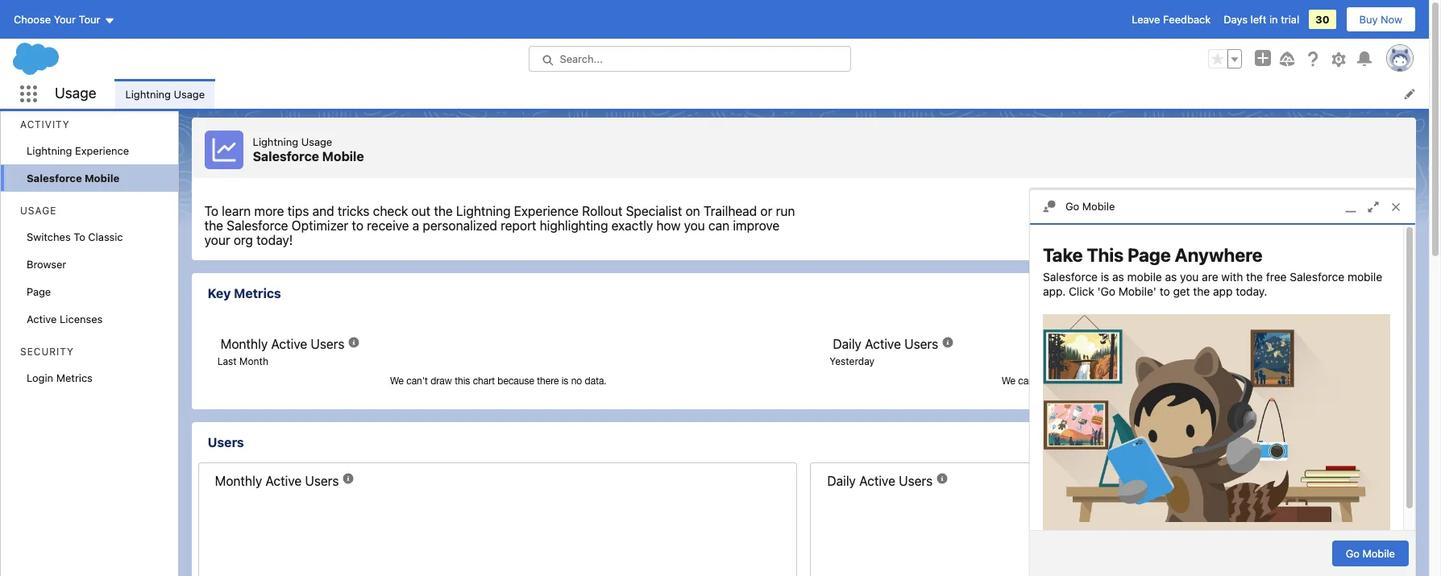 Task type: describe. For each thing, give the bounding box(es) containing it.
lightning for lightning experience
[[27, 144, 72, 157]]

lightning for lightning usage
[[125, 87, 171, 100]]

learn
[[222, 204, 251, 219]]

more
[[254, 204, 284, 219]]

0 horizontal spatial page
[[27, 285, 51, 298]]

buy now
[[1360, 13, 1403, 26]]

usage inside lightning usage salesforce mobile
[[301, 135, 332, 148]]

left
[[1251, 13, 1267, 26]]

the right out
[[434, 204, 453, 219]]

are
[[1202, 270, 1219, 284]]

tricks
[[338, 204, 370, 219]]

licenses
[[60, 313, 103, 326]]

login metrics
[[27, 372, 93, 385]]

switches
[[27, 231, 71, 244]]

lightning usage
[[125, 87, 205, 100]]

metrics for key metrics
[[234, 286, 281, 301]]

search...
[[560, 52, 603, 65]]

org
[[234, 233, 253, 248]]

usage up "activity"
[[55, 85, 96, 102]]

lightning experience
[[27, 144, 129, 157]]

30
[[1316, 13, 1330, 26]]

salesforce inside the to learn more tips and tricks check out the lightning experience rollout specialist on trailhead or run the                      salesforce optimizer to receive a personalized report highlighting exactly how you can improve your org today!
[[227, 219, 288, 233]]

0 vertical spatial daily active users
[[833, 337, 939, 352]]

to for anywhere
[[1160, 285, 1171, 298]]

and
[[313, 204, 334, 219]]

usage inside list
[[174, 87, 205, 100]]

1 vertical spatial daily
[[828, 474, 856, 488]]

how
[[657, 219, 681, 233]]

lightning usage link
[[116, 79, 215, 109]]

classic
[[88, 231, 123, 244]]

choose your tour button
[[13, 6, 116, 32]]

app
[[1214, 285, 1233, 298]]

trial
[[1281, 13, 1300, 26]]

0 vertical spatial monthly active users
[[221, 337, 345, 352]]

tour
[[79, 13, 100, 26]]

specialist
[[626, 204, 683, 219]]

with
[[1222, 270, 1244, 284]]

you inside take this page anywhere salesforce is as mobile as you are with the free salesforce mobile app. click 'go mobile' to get the app today.
[[1181, 270, 1199, 284]]

1 vertical spatial monthly active users
[[215, 474, 339, 488]]

0 vertical spatial monthly
[[221, 337, 268, 352]]

buy
[[1360, 13, 1379, 26]]

yesterday
[[830, 356, 875, 368]]

salesforce mobile
[[27, 172, 119, 185]]

security
[[20, 346, 74, 358]]

days
[[1224, 13, 1248, 26]]

choose
[[14, 13, 51, 26]]

1 vertical spatial monthly
[[215, 474, 262, 488]]

feedback
[[1164, 13, 1211, 26]]

your
[[205, 233, 230, 248]]

optimizer
[[292, 219, 349, 233]]

today!
[[257, 233, 293, 248]]

login
[[27, 372, 53, 385]]

0 vertical spatial experience
[[75, 144, 129, 157]]

your
[[54, 13, 76, 26]]

key metrics
[[208, 286, 281, 301]]

experience inside the to learn more tips and tricks check out the lightning experience rollout specialist on trailhead or run the                      salesforce optimizer to receive a personalized report highlighting exactly how you can improve your org today!
[[514, 204, 579, 219]]

in
[[1270, 13, 1279, 26]]

now
[[1381, 13, 1403, 26]]

mobile inside lightning usage salesforce mobile
[[322, 149, 364, 164]]

metrics for login metrics
[[56, 372, 93, 385]]

2 as from the left
[[1166, 270, 1178, 284]]

buy now button
[[1346, 6, 1417, 32]]

or
[[761, 204, 773, 219]]

to for tips
[[352, 219, 364, 233]]

receive
[[367, 219, 409, 233]]

this
[[1087, 244, 1124, 266]]

lightning usage salesforce mobile
[[253, 135, 364, 164]]

1 vertical spatial to
[[74, 231, 85, 244]]

0 horizontal spatial go
[[1066, 200, 1080, 213]]

2 mobile from the left
[[1348, 270, 1383, 284]]

on
[[686, 204, 701, 219]]



Task type: locate. For each thing, give the bounding box(es) containing it.
to left 'classic'
[[74, 231, 85, 244]]

as
[[1113, 270, 1125, 284], [1166, 270, 1178, 284]]

0 horizontal spatial mobile
[[1128, 270, 1163, 284]]

leave feedback
[[1132, 13, 1211, 26]]

1 vertical spatial daily active users
[[828, 474, 933, 488]]

1 horizontal spatial page
[[1128, 244, 1171, 266]]

0 vertical spatial metrics
[[234, 286, 281, 301]]

leave feedback link
[[1132, 13, 1211, 26]]

monthly active users
[[221, 337, 345, 352], [215, 474, 339, 488]]

last month
[[217, 356, 269, 368]]

app.
[[1043, 285, 1066, 298]]

to left learn
[[205, 204, 219, 219]]

group
[[1209, 49, 1243, 69]]

0 vertical spatial to
[[205, 204, 219, 219]]

1 vertical spatial go
[[1346, 548, 1360, 560]]

1 vertical spatial you
[[1181, 270, 1199, 284]]

1 vertical spatial go mobile link
[[1333, 541, 1410, 567]]

0 horizontal spatial as
[[1113, 270, 1125, 284]]

key
[[208, 286, 231, 301]]

active licenses
[[27, 313, 103, 326]]

0 vertical spatial go
[[1066, 200, 1080, 213]]

to left get
[[1160, 285, 1171, 298]]

page
[[1128, 244, 1171, 266], [27, 285, 51, 298]]

exactly
[[612, 219, 653, 233]]

active
[[27, 313, 57, 326], [271, 337, 307, 352], [865, 337, 901, 352], [266, 474, 302, 488], [860, 474, 896, 488]]

lightning usage list
[[116, 79, 1430, 109]]

go mobile
[[1066, 200, 1115, 213], [1346, 548, 1396, 560]]

0 horizontal spatial experience
[[75, 144, 129, 157]]

mobile'
[[1119, 285, 1157, 298]]

0 horizontal spatial metrics
[[56, 372, 93, 385]]

1 horizontal spatial mobile
[[1348, 270, 1383, 284]]

mobile
[[1128, 270, 1163, 284], [1348, 270, 1383, 284]]

daily
[[833, 337, 862, 352], [828, 474, 856, 488]]

mobile
[[322, 149, 364, 164], [85, 172, 119, 185], [1083, 200, 1115, 213], [1363, 548, 1396, 560]]

browser
[[27, 258, 66, 271]]

1 horizontal spatial you
[[1181, 270, 1199, 284]]

today.
[[1236, 285, 1268, 298]]

go
[[1066, 200, 1080, 213], [1346, 548, 1360, 560]]

as up get
[[1166, 270, 1178, 284]]

month
[[240, 356, 269, 368]]

personalized
[[423, 219, 497, 233]]

1 vertical spatial to
[[1160, 285, 1171, 298]]

to inside the to learn more tips and tricks check out the lightning experience rollout specialist on trailhead or run the                      salesforce optimizer to receive a personalized report highlighting exactly how you can improve your org today!
[[352, 219, 364, 233]]

0 vertical spatial to
[[352, 219, 364, 233]]

take this page anywhere salesforce is as mobile as you are with the free salesforce mobile app. click 'go mobile' to get the app today.
[[1043, 244, 1383, 298]]

users
[[311, 337, 345, 352], [905, 337, 939, 352], [208, 435, 244, 450], [305, 474, 339, 488], [899, 474, 933, 488]]

0 vertical spatial go mobile
[[1066, 200, 1115, 213]]

to
[[352, 219, 364, 233], [1160, 285, 1171, 298]]

choose your tour
[[14, 13, 100, 26]]

lightning inside list
[[125, 87, 171, 100]]

1 horizontal spatial go
[[1346, 548, 1360, 560]]

1 horizontal spatial experience
[[514, 204, 579, 219]]

highlighting
[[540, 219, 608, 233]]

salesforce inside lightning usage salesforce mobile
[[253, 149, 319, 164]]

0 vertical spatial page
[[1128, 244, 1171, 266]]

1 horizontal spatial as
[[1166, 270, 1178, 284]]

days left in trial
[[1224, 13, 1300, 26]]

switches to classic
[[27, 231, 123, 244]]

lightning usage logo image
[[205, 131, 243, 169]]

to
[[205, 204, 219, 219], [74, 231, 85, 244]]

you
[[684, 219, 705, 233], [1181, 270, 1199, 284]]

search... button
[[529, 46, 851, 72]]

get
[[1174, 285, 1191, 298]]

as right is
[[1113, 270, 1125, 284]]

report
[[501, 219, 537, 233]]

free
[[1267, 270, 1287, 284]]

0 vertical spatial daily
[[833, 337, 862, 352]]

0 vertical spatial you
[[684, 219, 705, 233]]

usage up lightning usage logo
[[174, 87, 205, 100]]

to left the "receive"
[[352, 219, 364, 233]]

you up get
[[1181, 270, 1199, 284]]

salesforce
[[253, 149, 319, 164], [27, 172, 82, 185], [227, 219, 288, 233], [1043, 270, 1098, 284], [1290, 270, 1345, 284]]

0 horizontal spatial go mobile
[[1066, 200, 1115, 213]]

usage up switches
[[20, 205, 57, 217]]

out
[[412, 204, 431, 219]]

a
[[413, 219, 420, 233]]

the up today.
[[1247, 270, 1264, 284]]

1 horizontal spatial metrics
[[234, 286, 281, 301]]

go mobile dialog
[[1030, 190, 1417, 577]]

activity
[[20, 119, 70, 131]]

1 vertical spatial metrics
[[56, 372, 93, 385]]

daily active users
[[833, 337, 939, 352], [828, 474, 933, 488]]

1 vertical spatial experience
[[514, 204, 579, 219]]

take
[[1043, 244, 1083, 266]]

leave
[[1132, 13, 1161, 26]]

tips
[[288, 204, 309, 219]]

metrics right the login
[[56, 372, 93, 385]]

last
[[217, 356, 237, 368]]

0 vertical spatial go mobile link
[[1031, 190, 1416, 225]]

monthly
[[221, 337, 268, 352], [215, 474, 262, 488]]

1 vertical spatial page
[[27, 285, 51, 298]]

lightning inside lightning usage salesforce mobile
[[253, 135, 298, 148]]

trailhead
[[704, 204, 757, 219]]

0 horizontal spatial to
[[352, 219, 364, 233]]

run
[[776, 204, 795, 219]]

check
[[373, 204, 408, 219]]

click
[[1069, 285, 1095, 298]]

experience up salesforce mobile
[[75, 144, 129, 157]]

1 horizontal spatial to
[[1160, 285, 1171, 298]]

go mobile link
[[1031, 190, 1416, 225], [1333, 541, 1410, 567]]

to learn more tips and tricks check out the lightning experience rollout specialist on trailhead or run the                      salesforce optimizer to receive a personalized report highlighting exactly how you can improve your org today!
[[205, 204, 795, 248]]

0 horizontal spatial you
[[684, 219, 705, 233]]

'go
[[1098, 285, 1116, 298]]

page up mobile'
[[1128, 244, 1171, 266]]

improve
[[733, 219, 780, 233]]

0 horizontal spatial to
[[74, 231, 85, 244]]

lightning inside the to learn more tips and tricks check out the lightning experience rollout specialist on trailhead or run the                      salesforce optimizer to receive a personalized report highlighting exactly how you can improve your org today!
[[456, 204, 511, 219]]

usage up and
[[301, 135, 332, 148]]

is
[[1101, 270, 1110, 284]]

can
[[709, 219, 730, 233]]

you inside the to learn more tips and tricks check out the lightning experience rollout specialist on trailhead or run the                      salesforce optimizer to receive a personalized report highlighting exactly how you can improve your org today!
[[684, 219, 705, 233]]

1 horizontal spatial go mobile
[[1346, 548, 1396, 560]]

usage
[[55, 85, 96, 102], [174, 87, 205, 100], [301, 135, 332, 148], [20, 205, 57, 217]]

1 horizontal spatial to
[[205, 204, 219, 219]]

metrics
[[234, 286, 281, 301], [56, 372, 93, 385]]

to inside take this page anywhere salesforce is as mobile as you are with the free salesforce mobile app. click 'go mobile' to get the app today.
[[1160, 285, 1171, 298]]

page down the browser
[[27, 285, 51, 298]]

page inside take this page anywhere salesforce is as mobile as you are with the free salesforce mobile app. click 'go mobile' to get the app today.
[[1128, 244, 1171, 266]]

to inside the to learn more tips and tricks check out the lightning experience rollout specialist on trailhead or run the                      salesforce optimizer to receive a personalized report highlighting exactly how you can improve your org today!
[[205, 204, 219, 219]]

the left org
[[205, 219, 223, 233]]

you left can
[[684, 219, 705, 233]]

the down the are
[[1194, 285, 1211, 298]]

anywhere
[[1175, 244, 1263, 266]]

experience
[[75, 144, 129, 157], [514, 204, 579, 219]]

rollout
[[582, 204, 623, 219]]

metrics right key
[[234, 286, 281, 301]]

1 mobile from the left
[[1128, 270, 1163, 284]]

lightning
[[125, 87, 171, 100], [253, 135, 298, 148], [27, 144, 72, 157], [456, 204, 511, 219]]

experience left rollout
[[514, 204, 579, 219]]

1 as from the left
[[1113, 270, 1125, 284]]

the
[[434, 204, 453, 219], [205, 219, 223, 233], [1247, 270, 1264, 284], [1194, 285, 1211, 298]]

1 vertical spatial go mobile
[[1346, 548, 1396, 560]]

lightning for lightning usage salesforce mobile
[[253, 135, 298, 148]]



Task type: vqa. For each thing, say whether or not it's contained in the screenshot.
you to the left
yes



